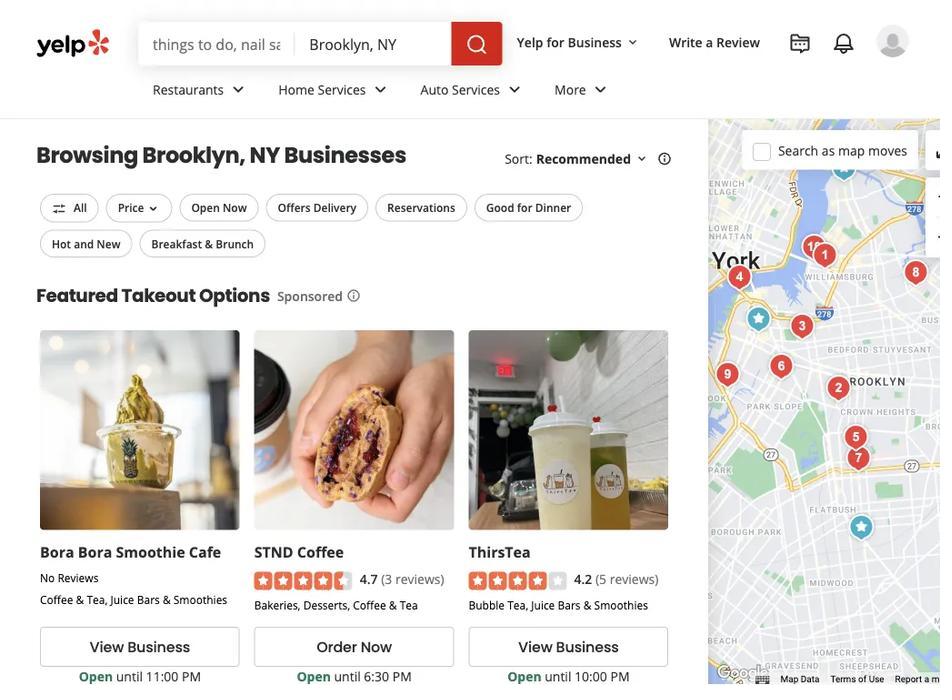 Task type: locate. For each thing, give the bounding box(es) containing it.
16 filter v2 image
[[52, 201, 66, 216]]

open up breakfast & brunch
[[191, 200, 220, 215]]

& left brunch
[[205, 236, 213, 251]]

none field the find
[[153, 34, 281, 54]]

1 horizontal spatial pm
[[393, 667, 412, 685]]

group
[[926, 177, 941, 258]]

services right auto
[[452, 81, 500, 98]]

business up more link
[[568, 33, 622, 50]]

business inside button
[[568, 33, 622, 50]]

smoothies down cafe at the left of the page
[[174, 592, 228, 607]]

restaurants
[[153, 81, 224, 98]]

0 horizontal spatial services
[[318, 81, 366, 98]]

16 chevron down v2 image inside price popup button
[[146, 201, 160, 216]]

smoothies down 4.2 (5 reviews)
[[595, 597, 649, 612]]

1 services from the left
[[318, 81, 366, 98]]

open left 10:00
[[508, 667, 542, 685]]

1 vertical spatial a
[[925, 674, 930, 685]]

business for bora bora smoothie cafe
[[128, 637, 190, 657]]

& down "smoothie"
[[163, 592, 171, 607]]

new
[[97, 236, 121, 251]]

view
[[90, 637, 124, 657], [519, 637, 553, 657]]

2 view business link from the left
[[469, 627, 669, 667]]

open for stnd coffee
[[297, 667, 331, 685]]

0 horizontal spatial juice
[[111, 592, 134, 607]]

view business up open until 10:00 pm
[[519, 637, 619, 657]]

1 vertical spatial for
[[518, 200, 533, 215]]

home services link
[[264, 66, 406, 118]]

for right yelp on the right
[[547, 33, 565, 50]]

options
[[199, 283, 270, 308]]

0 horizontal spatial view business
[[90, 637, 190, 657]]

0 horizontal spatial view
[[90, 637, 124, 657]]

now
[[223, 200, 247, 215], [361, 637, 392, 657]]

0 horizontal spatial smoothies
[[174, 592, 228, 607]]

a for write
[[706, 33, 714, 50]]

1 vertical spatial now
[[361, 637, 392, 657]]

business
[[568, 33, 622, 50], [128, 637, 190, 657], [557, 637, 619, 657]]

1 horizontal spatial for
[[547, 33, 565, 50]]

ny
[[250, 140, 280, 171]]

coffee down no
[[40, 592, 73, 607]]

bora bora smoothie cafe no reviews coffee & tea, juice bars & smoothies
[[40, 542, 228, 607]]

browsing
[[36, 140, 138, 171]]

24 chevron down v2 image for more
[[590, 79, 612, 100]]

recommended
[[537, 150, 631, 167]]

until left 11:00
[[116, 667, 143, 685]]

3 pm from the left
[[611, 667, 630, 685]]

24 gyms v2 image
[[696, 180, 717, 202]]

0 horizontal spatial coffee
[[40, 592, 73, 607]]

evelina image
[[785, 308, 821, 345]]

until left 10:00
[[545, 667, 572, 685]]

juice inside bora bora smoothie cafe no reviews coffee & tea, juice bars & smoothies
[[111, 592, 134, 607]]

0 vertical spatial now
[[223, 200, 247, 215]]

filters group
[[36, 194, 587, 257]]

business categories element
[[138, 66, 910, 300]]

16 chevron down v2 image for yelp for business
[[626, 35, 641, 50]]

11:00
[[146, 667, 179, 685]]

16 chevron down v2 image left the write
[[626, 35, 641, 50]]

user actions element
[[503, 23, 935, 135]]

until for thirstea
[[545, 667, 572, 685]]

2 services from the left
[[452, 81, 500, 98]]

pm right 11:00
[[182, 667, 201, 685]]

bora
[[40, 542, 74, 562], [78, 542, 112, 562]]

a right the write
[[706, 33, 714, 50]]

1 horizontal spatial view
[[519, 637, 553, 657]]

mateo r. image
[[877, 25, 910, 57]]

view business up the open until 11:00 pm
[[90, 637, 190, 657]]

1 horizontal spatial none field
[[310, 34, 437, 54]]

2 horizontal spatial coffee
[[353, 597, 386, 612]]

tea, down 4.2 star rating image on the bottom
[[508, 597, 529, 612]]

none field up 'restaurants' link
[[153, 34, 281, 54]]

0 vertical spatial for
[[547, 33, 565, 50]]

view business link for bora bora smoothie cafe
[[40, 627, 240, 667]]

for inside the filters group
[[518, 200, 533, 215]]

hair salons link
[[688, 136, 805, 173]]

2 view business from the left
[[519, 637, 619, 657]]

24 chevron down v2 image inside "home services" link
[[370, 79, 392, 100]]

1 horizontal spatial 16 chevron down v2 image
[[626, 35, 641, 50]]

expand map image
[[935, 138, 941, 160]]

None search field
[[138, 22, 506, 66]]

as
[[822, 142, 836, 159]]

1 horizontal spatial reviews)
[[610, 571, 659, 588]]

smoothie
[[116, 542, 185, 562]]

view business link up the open until 11:00 pm
[[40, 627, 240, 667]]

0 horizontal spatial bora
[[40, 542, 74, 562]]

coffee up 4.7 star rating image on the left bottom of page
[[297, 542, 344, 562]]

16 chevron down v2 image for price
[[146, 201, 160, 216]]

&
[[205, 236, 213, 251], [76, 592, 84, 607], [163, 592, 171, 607], [389, 597, 397, 612], [584, 597, 592, 612]]

projects image
[[790, 33, 812, 55]]

0 horizontal spatial bars
[[137, 592, 160, 607]]

1 until from the left
[[116, 667, 143, 685]]

reviews) up tea
[[396, 571, 445, 588]]

offers delivery
[[278, 200, 357, 215]]

menu
[[541, 118, 816, 300]]

4.2
[[575, 571, 593, 588]]

1 none field from the left
[[153, 34, 281, 54]]

open down order
[[297, 667, 331, 685]]

3 24 chevron down v2 image from the left
[[590, 79, 612, 100]]

1 horizontal spatial view business link
[[469, 627, 669, 667]]

24 chevron down v2 image inside more link
[[590, 79, 612, 100]]

0 horizontal spatial reviews)
[[396, 571, 445, 588]]

now for order now
[[361, 637, 392, 657]]

open until 10:00 pm
[[508, 667, 630, 685]]

for inside user actions element
[[547, 33, 565, 50]]

open inside open now button
[[191, 200, 220, 215]]

0 horizontal spatial view business link
[[40, 627, 240, 667]]

None field
[[153, 34, 281, 54], [310, 34, 437, 54]]

and
[[74, 236, 94, 251]]

0 horizontal spatial 24 chevron down v2 image
[[370, 79, 392, 100]]

pm right 10:00
[[611, 667, 630, 685]]

business up 10:00
[[557, 637, 619, 657]]

16 chevron down v2 image inside yelp for business button
[[626, 35, 641, 50]]

reviews) right "(5"
[[610, 571, 659, 588]]

10:00
[[575, 667, 608, 685]]

0 horizontal spatial for
[[518, 200, 533, 215]]

pm
[[182, 667, 201, 685], [393, 667, 412, 685], [611, 667, 630, 685]]

1 horizontal spatial services
[[452, 81, 500, 98]]

24 chevron down v2 image down near field
[[370, 79, 392, 100]]

buttermilk channel image
[[710, 357, 747, 393]]

hot and new
[[52, 236, 121, 251]]

0 horizontal spatial 16 chevron down v2 image
[[146, 201, 160, 216]]

0 horizontal spatial none field
[[153, 34, 281, 54]]

data
[[801, 674, 820, 685]]

3 until from the left
[[545, 667, 572, 685]]

2 pm from the left
[[393, 667, 412, 685]]

for right good at the top of the page
[[518, 200, 533, 215]]

auto services link
[[406, 66, 541, 118]]

24 chevron down v2 image
[[370, 79, 392, 100], [504, 79, 526, 100], [590, 79, 612, 100]]

until for bora bora smoothie cafe
[[116, 667, 143, 685]]

cafe
[[189, 542, 221, 562]]

now for open now
[[223, 200, 247, 215]]

featured
[[36, 283, 118, 308]]

1 horizontal spatial a
[[925, 674, 930, 685]]

1 horizontal spatial now
[[361, 637, 392, 657]]

0 vertical spatial a
[[706, 33, 714, 50]]

1 horizontal spatial view business
[[519, 637, 619, 657]]

0 horizontal spatial until
[[116, 667, 143, 685]]

review
[[717, 33, 761, 50]]

services right home
[[318, 81, 366, 98]]

business up 11:00
[[128, 637, 190, 657]]

tea,
[[87, 592, 108, 607], [508, 597, 529, 612]]

for
[[547, 33, 565, 50], [518, 200, 533, 215]]

bora up no
[[40, 542, 74, 562]]

now up brunch
[[223, 200, 247, 215]]

smoothies
[[174, 592, 228, 607], [595, 597, 649, 612]]

restaurants link
[[138, 66, 264, 118]]

coffee
[[297, 542, 344, 562], [40, 592, 73, 607], [353, 597, 386, 612]]

view business for thirstea
[[519, 637, 619, 657]]

1 24 chevron down v2 image from the left
[[370, 79, 392, 100]]

bakeries,
[[255, 597, 301, 612]]

view business link
[[40, 627, 240, 667], [469, 627, 669, 667]]

view business link for thirstea
[[469, 627, 669, 667]]

of
[[859, 674, 867, 685]]

browsing brooklyn, ny businesses
[[36, 140, 407, 171]]

for for yelp
[[547, 33, 565, 50]]

0 horizontal spatial tea,
[[87, 592, 108, 607]]

0 horizontal spatial pm
[[182, 667, 201, 685]]

tea, down "reviews"
[[87, 592, 108, 607]]

2 24 chevron down v2 image from the left
[[504, 79, 526, 100]]

1 horizontal spatial bora
[[78, 542, 112, 562]]

all button
[[40, 194, 99, 222]]

24 chevron down v2 image down yelp on the right
[[504, 79, 526, 100]]

thirstea link
[[469, 542, 531, 562]]

1 horizontal spatial 24 chevron down v2 image
[[504, 79, 526, 100]]

2 horizontal spatial pm
[[611, 667, 630, 685]]

0 horizontal spatial now
[[223, 200, 247, 215]]

1 reviews) from the left
[[396, 571, 445, 588]]

zoom in image
[[935, 186, 941, 207]]

open left 11:00
[[79, 667, 113, 685]]

view up open until 10:00 pm
[[519, 637, 553, 657]]

juice down the bora bora smoothie cafe link
[[111, 592, 134, 607]]

notifications image
[[833, 33, 855, 55]]

1 horizontal spatial until
[[334, 667, 361, 685]]

thirstea
[[469, 542, 531, 562]]

1 horizontal spatial juice
[[532, 597, 555, 612]]

good for dinner
[[487, 200, 572, 215]]

now up '6:30'
[[361, 637, 392, 657]]

1 horizontal spatial coffee
[[297, 542, 344, 562]]

pm right '6:30'
[[393, 667, 412, 685]]

1 view from the left
[[90, 637, 124, 657]]

takeout
[[122, 283, 196, 308]]

menu containing dry cleaning
[[541, 118, 816, 300]]

0 vertical spatial 16 chevron down v2 image
[[626, 35, 641, 50]]

coffee down '4.7' on the bottom
[[353, 597, 386, 612]]

1 vertical spatial 16 chevron down v2 image
[[146, 201, 160, 216]]

bars down "smoothie"
[[137, 592, 160, 607]]

1 view business link from the left
[[40, 627, 240, 667]]

1 view business from the left
[[90, 637, 190, 657]]

stnd coffee
[[255, 542, 344, 562]]

bunna cafe image
[[899, 255, 935, 291]]

pm for stnd coffee
[[393, 667, 412, 685]]

view business link up open until 10:00 pm
[[469, 627, 669, 667]]

reviews) for view business
[[610, 571, 659, 588]]

reviews)
[[396, 571, 445, 588], [610, 571, 659, 588]]

bubble tea, juice bars & smoothies
[[469, 597, 649, 612]]

view up the open until 11:00 pm
[[90, 637, 124, 657]]

2 none field from the left
[[310, 34, 437, 54]]

order now
[[317, 637, 392, 657]]

until left '6:30'
[[334, 667, 361, 685]]

open
[[191, 200, 220, 215], [79, 667, 113, 685], [297, 667, 331, 685], [508, 667, 542, 685]]

stnd coffee link
[[255, 542, 344, 562]]

view business
[[90, 637, 190, 657], [519, 637, 619, 657]]

price
[[118, 200, 144, 215]]

bars down 4.2
[[558, 597, 581, 612]]

business for thirstea
[[557, 637, 619, 657]]

report
[[896, 674, 923, 685]]

24 chevron down v2 image inside auto services link
[[504, 79, 526, 100]]

stnd coffee image
[[827, 150, 863, 187]]

sort:
[[505, 150, 533, 167]]

2 until from the left
[[334, 667, 361, 685]]

24 chevron down v2 image right more
[[590, 79, 612, 100]]

0 horizontal spatial a
[[706, 33, 714, 50]]

auto
[[421, 81, 449, 98]]

16 chevron down v2 image
[[626, 35, 641, 50], [146, 201, 160, 216]]

now inside button
[[223, 200, 247, 215]]

ma
[[932, 674, 941, 685]]

more
[[555, 81, 587, 98]]

dry
[[591, 146, 613, 163]]

24 dry cleaning v2 image
[[559, 144, 581, 166]]

open until 11:00 pm
[[79, 667, 201, 685]]

2 reviews) from the left
[[610, 571, 659, 588]]

2 horizontal spatial until
[[545, 667, 572, 685]]

2 view from the left
[[519, 637, 553, 657]]

a left ma
[[925, 674, 930, 685]]

1 horizontal spatial bars
[[558, 597, 581, 612]]

the river café image
[[722, 259, 758, 296]]

businesses
[[284, 140, 407, 171]]

24 chevron down v2 image for auto services
[[504, 79, 526, 100]]

none field up "home services" link
[[310, 34, 437, 54]]

bora up "reviews"
[[78, 542, 112, 562]]

for for good
[[518, 200, 533, 215]]

good for dinner button
[[475, 194, 583, 222]]

bars inside bora bora smoothie cafe no reviews coffee & tea, juice bars & smoothies
[[137, 592, 160, 607]]

map data button
[[781, 673, 820, 685]]

juice down 4.2 star rating image on the bottom
[[532, 597, 555, 612]]

2 horizontal spatial 24 chevron down v2 image
[[590, 79, 612, 100]]

hot and new button
[[40, 230, 132, 257]]

16 chevron down v2 image right price
[[146, 201, 160, 216]]



Task type: describe. For each thing, give the bounding box(es) containing it.
6:30
[[364, 667, 390, 685]]

16 info v2 image
[[347, 289, 361, 303]]

peter luger image
[[808, 237, 844, 274]]

menu inside the business categories element
[[541, 118, 816, 300]]

4.7 (3 reviews)
[[360, 571, 445, 588]]

brunch
[[216, 236, 254, 251]]

all
[[74, 200, 87, 215]]

breakfast & brunch
[[151, 236, 254, 251]]

reservations button
[[376, 194, 468, 222]]

terms
[[831, 674, 857, 685]]

yelp for business button
[[510, 25, 648, 58]]

map
[[781, 674, 799, 685]]

view for thirstea
[[519, 637, 553, 657]]

massage link
[[688, 209, 805, 246]]

open until 6:30 pm
[[297, 667, 412, 685]]

offers delivery button
[[266, 194, 369, 222]]

zoom out image
[[935, 226, 941, 248]]

breakfast & brunch button
[[140, 230, 266, 257]]

& down "reviews"
[[76, 592, 84, 607]]

reviews) for order now
[[396, 571, 445, 588]]

use
[[870, 674, 885, 685]]

services for home services
[[318, 81, 366, 98]]

yelp
[[517, 33, 544, 50]]

gyms
[[728, 182, 763, 200]]

open now button
[[180, 194, 259, 222]]

24 chevron down v2 image for home services
[[370, 79, 392, 100]]

breakfast
[[151, 236, 202, 251]]

aska image
[[797, 229, 833, 266]]

24 chevron down v2 image
[[228, 79, 250, 100]]

24 salon v2 image
[[696, 144, 717, 166]]

4.2 (5 reviews)
[[575, 571, 659, 588]]

until for stnd coffee
[[334, 667, 361, 685]]

featured takeout options
[[36, 283, 270, 308]]

open now
[[191, 200, 247, 215]]

dry cleaning link
[[551, 136, 681, 173]]

home services
[[279, 81, 366, 98]]

bora bora smoothie cafe image
[[741, 301, 778, 338]]

price button
[[106, 194, 172, 222]]

4.7
[[360, 571, 378, 588]]

hair salons
[[728, 146, 798, 163]]

Find text field
[[153, 34, 281, 54]]

terms of use link
[[831, 674, 885, 685]]

shopping
[[728, 255, 786, 273]]

zanmi image
[[838, 419, 875, 456]]

hot
[[52, 236, 71, 251]]

google image
[[713, 662, 773, 685]]

map region
[[483, 24, 941, 685]]

(3
[[381, 571, 392, 588]]

dinner
[[536, 200, 572, 215]]

map
[[839, 142, 866, 159]]

sponsored
[[277, 287, 343, 304]]

view for bora bora smoothie cafe
[[90, 637, 124, 657]]

search image
[[466, 34, 488, 56]]

bakeries, desserts, coffee & tea
[[255, 597, 418, 612]]

reviews
[[58, 570, 99, 585]]

moves
[[869, 142, 908, 159]]

1 bora from the left
[[40, 542, 74, 562]]

order now link
[[255, 627, 454, 667]]

sort: recommended
[[505, 150, 631, 167]]

smoothies inside bora bora smoothie cafe no reviews coffee & tea, juice bars & smoothies
[[174, 592, 228, 607]]

16 info v2 image
[[658, 151, 672, 166]]

barboncino pizza & bar image
[[821, 370, 858, 407]]

1 horizontal spatial smoothies
[[595, 597, 649, 612]]

report a ma
[[896, 674, 941, 685]]

starbucks image
[[844, 510, 880, 546]]

no
[[40, 570, 55, 585]]

24 phone repair v2 image
[[559, 180, 581, 202]]

none field near
[[310, 34, 437, 54]]

aunts et uncles image
[[841, 440, 878, 477]]

Near text field
[[310, 34, 437, 54]]

cleaning
[[616, 146, 670, 163]]

view business for bora bora smoothie cafe
[[90, 637, 190, 657]]

auto services
[[421, 81, 500, 98]]

24 shopping v2 image
[[696, 253, 717, 275]]

4.2 star rating image
[[469, 572, 567, 590]]

search
[[779, 142, 819, 159]]

report a ma link
[[896, 674, 941, 685]]

gyms link
[[688, 173, 805, 209]]

home
[[279, 81, 315, 98]]

bubble
[[469, 597, 505, 612]]

tea
[[400, 597, 418, 612]]

bogota latin bistro image
[[764, 348, 800, 385]]

services for auto services
[[452, 81, 500, 98]]

a for report
[[925, 674, 930, 685]]

tea, inside bora bora smoothie cafe no reviews coffee & tea, juice bars & smoothies
[[87, 592, 108, 607]]

search as map moves
[[779, 142, 908, 159]]

desserts,
[[304, 597, 350, 612]]

write a review
[[670, 33, 761, 50]]

keyboard shortcuts image
[[756, 676, 770, 685]]

open for bora bora smoothie cafe
[[79, 667, 113, 685]]

1 horizontal spatial tea,
[[508, 597, 529, 612]]

1 pm from the left
[[182, 667, 201, 685]]

& inside button
[[205, 236, 213, 251]]

dry cleaning
[[591, 146, 670, 163]]

pm for thirstea
[[611, 667, 630, 685]]

shopping link
[[688, 246, 805, 282]]

(5
[[596, 571, 607, 588]]

more link
[[541, 66, 627, 118]]

reservations
[[388, 200, 456, 215]]

4.7 star rating image
[[255, 572, 353, 590]]

massage
[[728, 219, 782, 236]]

coffee inside bora bora smoothie cafe no reviews coffee & tea, juice bars & smoothies
[[40, 592, 73, 607]]

hair
[[728, 146, 754, 163]]

2 bora from the left
[[78, 542, 112, 562]]

write a review link
[[662, 25, 768, 58]]

& down 4.2
[[584, 597, 592, 612]]

order
[[317, 637, 357, 657]]

24 massage v2 image
[[696, 217, 717, 238]]

24 bars v2 image
[[559, 217, 581, 238]]

offers
[[278, 200, 311, 215]]

salons
[[758, 146, 798, 163]]

terms of use
[[831, 674, 885, 685]]

delivery
[[314, 200, 357, 215]]

stnd
[[255, 542, 294, 562]]

open for thirstea
[[508, 667, 542, 685]]

& left tea
[[389, 597, 397, 612]]



Task type: vqa. For each thing, say whether or not it's contained in the screenshot.
Offers Delivery
yes



